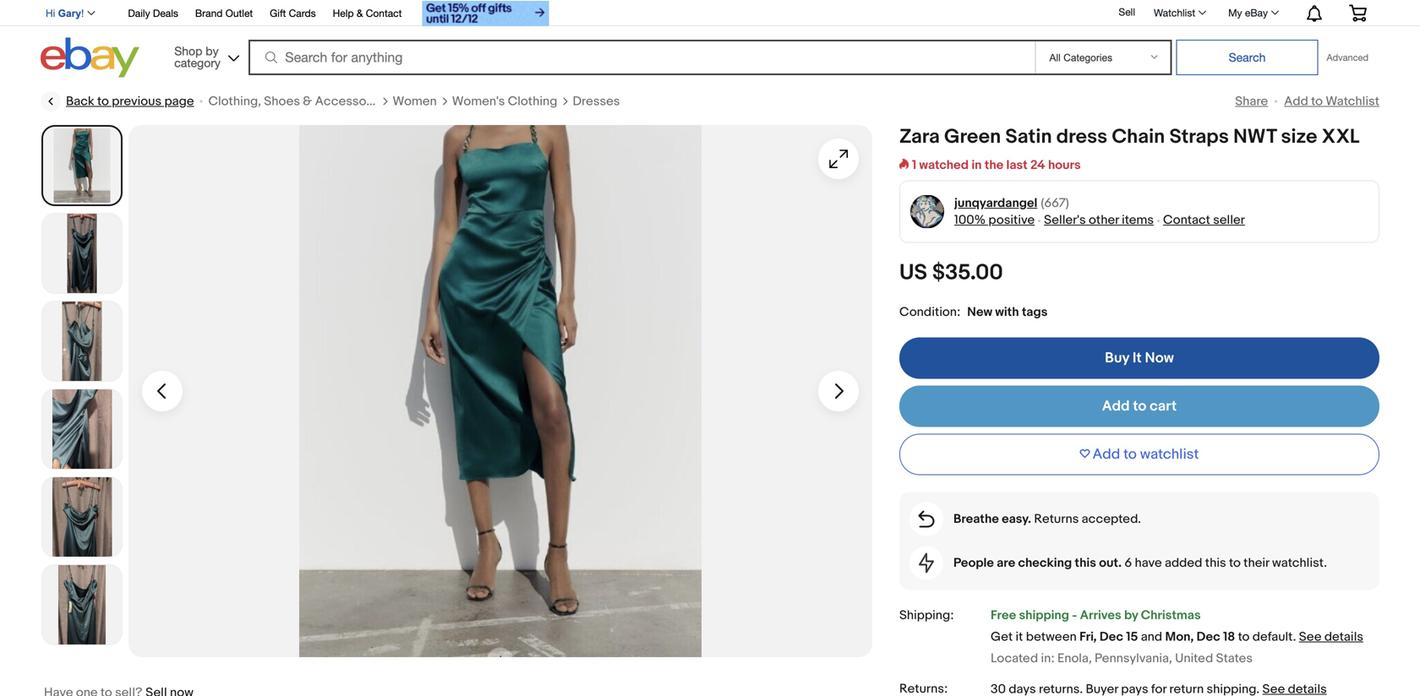 Task type: vqa. For each thing, say whether or not it's contained in the screenshot.
OTHER DEALS link
no



Task type: locate. For each thing, give the bounding box(es) containing it.
help & contact link
[[333, 5, 402, 23]]

clothing, shoes & accessories women
[[208, 94, 437, 109]]

1 vertical spatial by
[[1124, 608, 1138, 623]]

to right 'back'
[[97, 94, 109, 109]]

cart
[[1150, 398, 1177, 415]]

0 horizontal spatial contact
[[366, 7, 402, 19]]

& inside account navigation
[[357, 7, 363, 19]]

add left 'cart'
[[1102, 398, 1130, 415]]

women
[[393, 94, 437, 109]]

& right help
[[357, 7, 363, 19]]

to inside free shipping - arrives by christmas get it between fri, dec 15 and mon, dec 18 to default . see details located in: enola, pennsylvania, united states
[[1238, 630, 1250, 645]]

2 dec from the left
[[1197, 630, 1220, 645]]

seller's other items link
[[1044, 213, 1154, 228]]

add down add to cart link
[[1093, 446, 1120, 464]]

with details__icon image left breathe
[[918, 511, 934, 528]]

sell
[[1119, 6, 1135, 18]]

back
[[66, 94, 94, 109]]

gift cards link
[[270, 5, 316, 23]]

to inside "button"
[[1123, 446, 1137, 464]]

fri,
[[1079, 630, 1097, 645]]

0 vertical spatial watchlist
[[1154, 7, 1195, 19]]

0 vertical spatial with details__icon image
[[918, 511, 934, 528]]

contact inside account navigation
[[366, 7, 402, 19]]

dec left 18
[[1197, 630, 1220, 645]]

24
[[1030, 158, 1045, 173]]

cards
[[289, 7, 316, 19]]

to right 18
[[1238, 630, 1250, 645]]

0 vertical spatial &
[[357, 7, 363, 19]]

1 horizontal spatial &
[[357, 7, 363, 19]]

2 vertical spatial add
[[1093, 446, 1120, 464]]

add up size
[[1284, 94, 1308, 109]]

1 vertical spatial watchlist
[[1326, 94, 1379, 109]]

.
[[1293, 630, 1296, 645]]

0 horizontal spatial this
[[1075, 556, 1096, 571]]

condition: new with tags
[[899, 305, 1048, 320]]

by right shop
[[206, 44, 219, 58]]

junqyardangel
[[954, 196, 1037, 211]]

1 vertical spatial &
[[303, 94, 312, 109]]

18
[[1223, 630, 1235, 645]]

in:
[[1041, 651, 1055, 667]]

picture 3 of 6 image
[[42, 302, 122, 381]]

0 horizontal spatial dec
[[1100, 630, 1123, 645]]

watchlist inside account navigation
[[1154, 7, 1195, 19]]

0 vertical spatial contact
[[366, 7, 402, 19]]

returns
[[1034, 512, 1079, 527]]

default
[[1253, 630, 1293, 645]]

(667)
[[1041, 196, 1069, 211]]

0 vertical spatial by
[[206, 44, 219, 58]]

other
[[1089, 213, 1119, 228]]

1
[[912, 158, 916, 173]]

gary
[[58, 8, 81, 19]]

christmas
[[1141, 608, 1201, 623]]

women's clothing link
[[452, 93, 557, 110]]

enola,
[[1057, 651, 1092, 667]]

category
[[174, 56, 221, 70]]

states
[[1216, 651, 1253, 667]]

hi
[[46, 8, 55, 19]]

1 vertical spatial add
[[1102, 398, 1130, 415]]

to up size
[[1311, 94, 1323, 109]]

1 horizontal spatial contact
[[1163, 213, 1210, 228]]

zara green satin dress chain straps nwt size xxl - picture 1 of 6 image
[[128, 125, 872, 658]]

to left 'watchlist'
[[1123, 446, 1137, 464]]

people are checking this out. 6 have added this to their watchlist.
[[953, 556, 1327, 571]]

add inside "button"
[[1093, 446, 1120, 464]]

1 vertical spatial contact
[[1163, 213, 1210, 228]]

to
[[97, 94, 109, 109], [1311, 94, 1323, 109], [1133, 398, 1146, 415], [1123, 446, 1137, 464], [1229, 556, 1241, 571], [1238, 630, 1250, 645]]

1 horizontal spatial this
[[1205, 556, 1226, 571]]

watched
[[919, 158, 969, 173]]

1 watched in the last 24 hours
[[912, 158, 1081, 173]]

this
[[1075, 556, 1096, 571], [1205, 556, 1226, 571]]

us $35.00
[[899, 260, 1003, 286]]

shipping
[[1019, 608, 1069, 623]]

0 horizontal spatial by
[[206, 44, 219, 58]]

add to cart link
[[899, 386, 1379, 427]]

to left 'cart'
[[1133, 398, 1146, 415]]

1 vertical spatial with details__icon image
[[919, 553, 934, 574]]

zara green satin dress chain straps nwt size xxl
[[899, 125, 1360, 149]]

this left out.
[[1075, 556, 1096, 571]]

shoes
[[264, 94, 300, 109]]

1 this from the left
[[1075, 556, 1096, 571]]

1 horizontal spatial by
[[1124, 608, 1138, 623]]

now
[[1145, 350, 1174, 367]]

contact left seller
[[1163, 213, 1210, 228]]

items
[[1122, 213, 1154, 228]]

share button
[[1235, 94, 1268, 109]]

buy it now link
[[899, 338, 1379, 379]]

2 this from the left
[[1205, 556, 1226, 571]]

0 horizontal spatial watchlist
[[1154, 7, 1195, 19]]

add for add to watchlist
[[1284, 94, 1308, 109]]

0 vertical spatial add
[[1284, 94, 1308, 109]]

by up '15'
[[1124, 608, 1138, 623]]

ebay
[[1245, 7, 1268, 19]]

added
[[1165, 556, 1202, 571]]

brand outlet
[[195, 7, 253, 19]]

it
[[1133, 350, 1142, 367]]

1 horizontal spatial dec
[[1197, 630, 1220, 645]]

are
[[997, 556, 1015, 571]]

by inside free shipping - arrives by christmas get it between fri, dec 15 and mon, dec 18 to default . see details located in: enola, pennsylvania, united states
[[1124, 608, 1138, 623]]

this right added
[[1205, 556, 1226, 571]]

women's
[[452, 94, 505, 109]]

daily deals link
[[128, 5, 178, 23]]

my ebay
[[1228, 7, 1268, 19]]

to for watchlist
[[1123, 446, 1137, 464]]

advanced link
[[1318, 41, 1377, 74]]

new
[[967, 305, 992, 320]]

add to watchlist
[[1284, 94, 1379, 109]]

watchlist right sell
[[1154, 7, 1195, 19]]

add for add to cart
[[1102, 398, 1130, 415]]

free
[[991, 608, 1016, 623]]

zara
[[899, 125, 940, 149]]

dresses link
[[573, 93, 620, 110]]

picture 6 of 6 image
[[42, 565, 122, 645]]

back to previous page link
[[41, 91, 194, 112]]

sell link
[[1111, 6, 1143, 18]]

watchlist up xxl
[[1326, 94, 1379, 109]]

clothing,
[[208, 94, 261, 109]]

6
[[1125, 556, 1132, 571]]

with details__icon image
[[918, 511, 934, 528], [919, 553, 934, 574]]

with details__icon image left people
[[919, 553, 934, 574]]

easy.
[[1002, 512, 1031, 527]]

None submit
[[1176, 40, 1318, 75]]

contact
[[366, 7, 402, 19], [1163, 213, 1210, 228]]

seller's other items
[[1044, 213, 1154, 228]]

0 horizontal spatial &
[[303, 94, 312, 109]]

shop by category banner
[[36, 0, 1379, 82]]

& right shoes
[[303, 94, 312, 109]]

get
[[991, 630, 1013, 645]]

add to watchlist button
[[899, 434, 1379, 475]]

shop
[[174, 44, 202, 58]]

contact right help
[[366, 7, 402, 19]]

xxl
[[1322, 125, 1360, 149]]

$35.00
[[932, 260, 1003, 286]]

brand
[[195, 7, 223, 19]]

add
[[1284, 94, 1308, 109], [1102, 398, 1130, 415], [1093, 446, 1120, 464]]

help
[[333, 7, 354, 19]]

dec left '15'
[[1100, 630, 1123, 645]]

contact seller
[[1163, 213, 1245, 228]]

to for cart
[[1133, 398, 1146, 415]]

page
[[164, 94, 194, 109]]

with
[[995, 305, 1019, 320]]



Task type: describe. For each thing, give the bounding box(es) containing it.
1 horizontal spatial watchlist
[[1326, 94, 1379, 109]]

straps
[[1169, 125, 1229, 149]]

shipping:
[[899, 608, 954, 623]]

100% positive link
[[954, 213, 1035, 228]]

women link
[[393, 93, 437, 110]]

buy
[[1105, 350, 1129, 367]]

my
[[1228, 7, 1242, 19]]

get an extra 15% off image
[[422, 1, 549, 26]]

people
[[953, 556, 994, 571]]

daily deals
[[128, 7, 178, 19]]

help & contact
[[333, 7, 402, 19]]

share
[[1235, 94, 1268, 109]]

free shipping - arrives by christmas get it between fri, dec 15 and mon, dec 18 to default . see details located in: enola, pennsylvania, united states
[[991, 608, 1363, 667]]

size
[[1281, 125, 1317, 149]]

mon,
[[1165, 630, 1194, 645]]

add for add to watchlist
[[1093, 446, 1120, 464]]

in
[[972, 158, 982, 173]]

breathe
[[953, 512, 999, 527]]

15
[[1126, 630, 1138, 645]]

account navigation
[[36, 0, 1379, 28]]

add to cart
[[1102, 398, 1177, 415]]

Search for anything text field
[[251, 41, 1032, 74]]

100%
[[954, 213, 986, 228]]

buy it now
[[1105, 350, 1174, 367]]

shop by category
[[174, 44, 221, 70]]

positive
[[988, 213, 1035, 228]]

by inside shop by category
[[206, 44, 219, 58]]

accessories
[[315, 94, 388, 109]]

seller's
[[1044, 213, 1086, 228]]

junqyardangel image
[[910, 194, 945, 229]]

back to previous page
[[66, 94, 194, 109]]

breathe easy. returns accepted.
[[953, 512, 1141, 527]]

junqyardangel (667)
[[954, 196, 1069, 211]]

shop by category button
[[167, 38, 243, 74]]

with details__icon image for people
[[919, 553, 934, 574]]

gift cards
[[270, 7, 316, 19]]

see
[[1299, 630, 1322, 645]]

have
[[1135, 556, 1162, 571]]

details
[[1324, 630, 1363, 645]]

to for previous
[[97, 94, 109, 109]]

condition:
[[899, 305, 960, 320]]

your shopping cart image
[[1348, 4, 1368, 21]]

advanced
[[1327, 52, 1368, 63]]

united
[[1175, 651, 1213, 667]]

clothing
[[508, 94, 557, 109]]

arrives
[[1080, 608, 1121, 623]]

us
[[899, 260, 927, 286]]

my ebay link
[[1219, 3, 1287, 23]]

-
[[1072, 608, 1077, 623]]

see details link
[[1299, 630, 1363, 645]]

nwt
[[1233, 125, 1277, 149]]

daily
[[128, 7, 150, 19]]

it
[[1016, 630, 1023, 645]]

watchlist link
[[1144, 3, 1214, 23]]

accepted.
[[1082, 512, 1141, 527]]

brand outlet link
[[195, 5, 253, 23]]

with details__icon image for breathe
[[918, 511, 934, 528]]

picture 2 of 6 image
[[42, 214, 122, 293]]

100% positive
[[954, 213, 1035, 228]]

women's clothing
[[452, 94, 557, 109]]

watchlist
[[1140, 446, 1199, 464]]

seller
[[1213, 213, 1245, 228]]

picture 5 of 6 image
[[42, 478, 122, 557]]

watchlist.
[[1272, 556, 1327, 571]]

green
[[944, 125, 1001, 149]]

chain
[[1112, 125, 1165, 149]]

and
[[1141, 630, 1162, 645]]

the
[[985, 158, 1004, 173]]

1 dec from the left
[[1100, 630, 1123, 645]]

add to watchlist
[[1093, 446, 1199, 464]]

located
[[991, 651, 1038, 667]]

contact seller link
[[1163, 213, 1245, 228]]

previous
[[112, 94, 162, 109]]

last
[[1006, 158, 1028, 173]]

dress
[[1056, 125, 1107, 149]]

checking
[[1018, 556, 1072, 571]]

clothing, shoes & accessories link
[[208, 93, 388, 110]]

satin
[[1005, 125, 1052, 149]]

to for watchlist
[[1311, 94, 1323, 109]]

none submit inside shop by category banner
[[1176, 40, 1318, 75]]

picture 4 of 6 image
[[42, 390, 122, 469]]

pennsylvania,
[[1095, 651, 1172, 667]]

picture 1 of 6 image
[[43, 127, 121, 205]]

add to watchlist link
[[1284, 94, 1379, 109]]

to left their
[[1229, 556, 1241, 571]]

out.
[[1099, 556, 1122, 571]]



